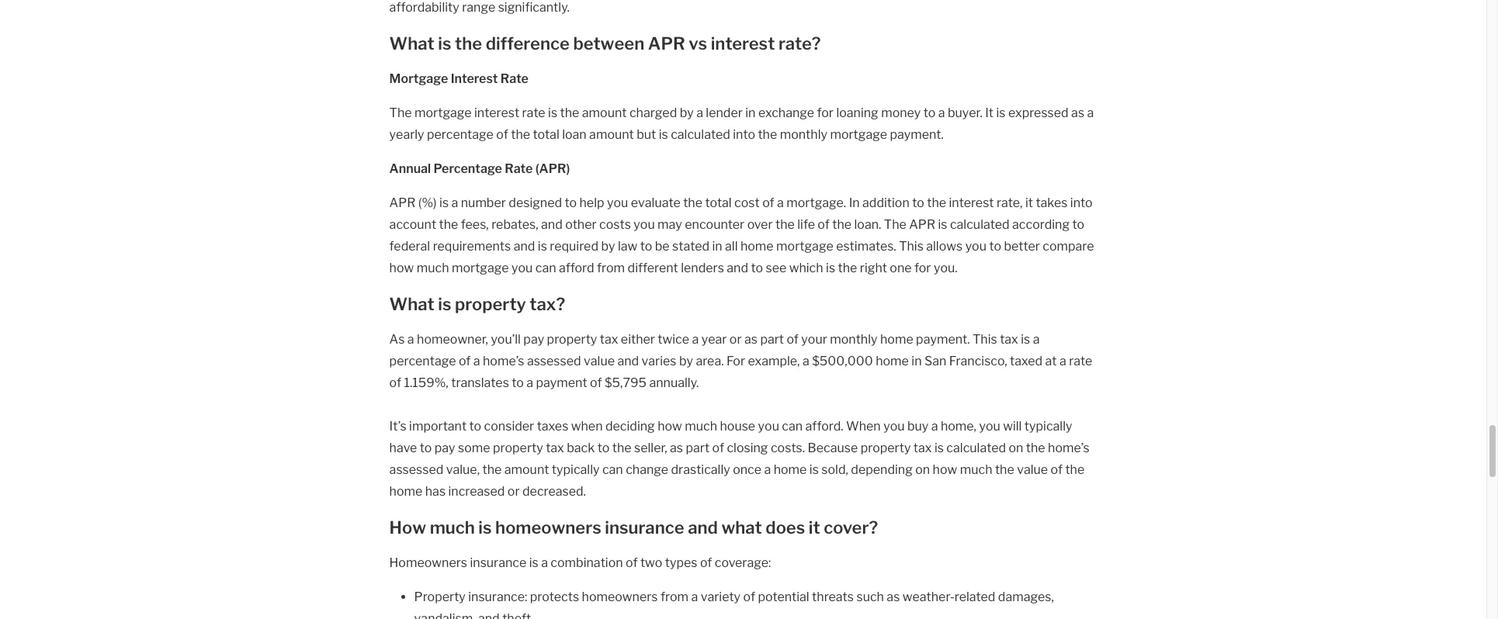 Task type: locate. For each thing, give the bounding box(es) containing it.
and down 'insurance:'
[[478, 611, 500, 619]]

how
[[389, 260, 414, 275], [658, 419, 682, 434], [933, 462, 957, 477]]

0 horizontal spatial for
[[817, 105, 834, 120]]

0 horizontal spatial total
[[533, 127, 559, 142]]

a right 'buy'
[[931, 419, 938, 434]]

theft.
[[502, 611, 534, 619]]

amount up loan
[[582, 105, 627, 120]]

0 vertical spatial apr
[[648, 33, 685, 53]]

0 horizontal spatial monthly
[[780, 127, 827, 142]]

taxes
[[537, 419, 569, 434]]

0 vertical spatial calculated
[[671, 127, 730, 142]]

as
[[1071, 105, 1085, 120], [744, 332, 758, 347], [670, 441, 683, 455], [887, 590, 900, 604]]

to right money
[[924, 105, 936, 120]]

this inside apr (%) is a number designed to help you evaluate the total cost of a mortgage. in addition to the interest rate, it takes into account the fees, rebates, and other costs you may encounter over the life of the loan. the apr is calculated according to federal requirements and is required by law to be stated in all home mortgage estimates. this allows you to better compare how much mortgage you can afford from different lenders and to see which is the right one for you.
[[899, 239, 924, 253]]

in left all
[[712, 239, 722, 253]]

2 horizontal spatial in
[[912, 354, 922, 368]]

1 vertical spatial it
[[809, 517, 820, 538]]

translates
[[451, 375, 509, 390]]

0 vertical spatial total
[[533, 127, 559, 142]]

a right as
[[407, 332, 414, 347]]

1 horizontal spatial apr
[[648, 33, 685, 53]]

homeowner,
[[417, 332, 488, 347]]

percentage
[[427, 127, 494, 142], [389, 354, 456, 368]]

will
[[1003, 419, 1022, 434]]

total left loan
[[533, 127, 559, 142]]

may
[[658, 217, 682, 232]]

2 vertical spatial in
[[912, 354, 922, 368]]

home
[[741, 239, 774, 253], [880, 332, 913, 347], [876, 354, 909, 368], [774, 462, 807, 477], [389, 484, 423, 499]]

seller,
[[634, 441, 667, 455]]

or right increased at the left bottom
[[508, 484, 520, 499]]

1 vertical spatial into
[[1070, 195, 1093, 210]]

1 horizontal spatial can
[[602, 462, 623, 477]]

is left required
[[538, 239, 547, 253]]

much
[[417, 260, 449, 275], [685, 419, 717, 434], [960, 462, 992, 477], [430, 517, 475, 538]]

1 vertical spatial value
[[1017, 462, 1048, 477]]

decreased.
[[522, 484, 586, 499]]

interest left rate,
[[949, 195, 994, 210]]

1 horizontal spatial or
[[730, 332, 742, 347]]

for
[[817, 105, 834, 120], [914, 260, 931, 275]]

homeowners down decreased.
[[495, 517, 601, 538]]

fees,
[[461, 217, 489, 232]]

calculated inside it's important to consider taxes when deciding how much house you can afford. when you buy a home, you will typically have to pay some property tax back to the seller, as part of closing costs. because property tax is calculated on the home's assessed value, the amount typically can change drastically once a home is sold, depending on how much the value of the home has increased or decreased.
[[947, 441, 1006, 455]]

you
[[607, 195, 628, 210], [634, 217, 655, 232], [965, 239, 987, 253], [512, 260, 533, 275], [758, 419, 779, 434], [884, 419, 905, 434], [979, 419, 1000, 434]]

1 horizontal spatial assessed
[[527, 354, 581, 368]]

apr up allows
[[909, 217, 935, 232]]

mortgage down mortgage interest rate
[[415, 105, 472, 120]]

as right seller,
[[670, 441, 683, 455]]

0 horizontal spatial part
[[686, 441, 710, 455]]

property
[[455, 294, 526, 314], [547, 332, 597, 347], [493, 441, 543, 455], [861, 441, 911, 455]]

increased
[[448, 484, 505, 499]]

2 what from the top
[[389, 294, 434, 314]]

and inside as a homeowner, you'll pay property tax either twice a year or as part of your monthly home payment. this tax is a percentage of a home's assessed value and varies by area. for example, a $500,000 home in san francisco, taxed at a rate of 1.159%, translates to a payment of $5,795 annually.
[[617, 354, 639, 368]]

1 vertical spatial assessed
[[389, 462, 444, 477]]

compare
[[1043, 239, 1094, 253]]

0 vertical spatial what
[[389, 33, 434, 53]]

important
[[409, 419, 467, 434]]

much down federal
[[417, 260, 449, 275]]

a left variety
[[691, 590, 698, 604]]

0 vertical spatial the
[[389, 105, 412, 120]]

mortgage
[[415, 105, 472, 120], [830, 127, 887, 142], [776, 239, 833, 253], [452, 260, 509, 275]]

calculated inside apr (%) is a number designed to help you evaluate the total cost of a mortgage. in addition to the interest rate, it takes into account the fees, rebates, and other costs you may encounter over the life of the loan. the apr is calculated according to federal requirements and is required by law to be stated in all home mortgage estimates. this allows you to better compare how much mortgage you can afford from different lenders and to see which is the right one for you.
[[950, 217, 1010, 232]]

and up $5,795
[[617, 354, 639, 368]]

is right which
[[826, 260, 835, 275]]

vs
[[689, 33, 707, 53]]

1 horizontal spatial value
[[1017, 462, 1048, 477]]

the up yearly
[[389, 105, 412, 120]]

is
[[438, 33, 451, 53], [548, 105, 557, 120], [996, 105, 1006, 120], [659, 127, 668, 142], [439, 195, 449, 210], [938, 217, 947, 232], [538, 239, 547, 253], [826, 260, 835, 275], [438, 294, 451, 314], [1021, 332, 1030, 347], [935, 441, 944, 455], [810, 462, 819, 477], [478, 517, 492, 538], [529, 555, 539, 570]]

pay inside as a homeowner, you'll pay property tax either twice a year or as part of your monthly home payment. this tax is a percentage of a home's assessed value and varies by area. for example, a $500,000 home in san francisco, taxed at a rate of 1.159%, translates to a payment of $5,795 annually.
[[523, 332, 544, 347]]

1 vertical spatial homeowners
[[582, 590, 658, 604]]

to right back
[[598, 441, 610, 455]]

what is the difference between apr vs interest rate?
[[389, 33, 821, 53]]

0 vertical spatial rate
[[522, 105, 545, 120]]

tax
[[600, 332, 618, 347], [1000, 332, 1018, 347], [546, 441, 564, 455], [914, 441, 932, 455]]

1 horizontal spatial total
[[705, 195, 732, 210]]

1 horizontal spatial insurance
[[605, 517, 684, 538]]

0 vertical spatial how
[[389, 260, 414, 275]]

by
[[680, 105, 694, 120], [601, 239, 615, 253], [679, 354, 693, 368]]

on down 'will'
[[1009, 441, 1023, 455]]

payment
[[536, 375, 587, 390]]

charged
[[629, 105, 677, 120]]

monthly up $500,000
[[830, 332, 878, 347]]

two
[[640, 555, 662, 570]]

is up mortgage interest rate
[[438, 33, 451, 53]]

property inside as a homeowner, you'll pay property tax either twice a year or as part of your monthly home payment. this tax is a percentage of a home's assessed value and varies by area. for example, a $500,000 home in san francisco, taxed at a rate of 1.159%, translates to a payment of $5,795 annually.
[[547, 332, 597, 347]]

taxed
[[1010, 354, 1043, 368]]

one
[[890, 260, 912, 275]]

home down the one at right
[[880, 332, 913, 347]]

0 vertical spatial assessed
[[527, 354, 581, 368]]

and left what
[[688, 517, 718, 538]]

1 vertical spatial interest
[[474, 105, 519, 120]]

1 horizontal spatial for
[[914, 260, 931, 275]]

1 vertical spatial home's
[[1048, 441, 1090, 455]]

0 vertical spatial by
[[680, 105, 694, 120]]

0 vertical spatial payment.
[[890, 127, 944, 142]]

life
[[797, 217, 815, 232]]

it's
[[389, 419, 406, 434]]

calculated down rate,
[[950, 217, 1010, 232]]

1 horizontal spatial monthly
[[830, 332, 878, 347]]

1 vertical spatial the
[[884, 217, 907, 232]]

0 vertical spatial insurance
[[605, 517, 684, 538]]

to right 'have'
[[420, 441, 432, 455]]

assessed inside as a homeowner, you'll pay property tax either twice a year or as part of your monthly home payment. this tax is a percentage of a home's assessed value and varies by area. for example, a $500,000 home in san francisco, taxed at a rate of 1.159%, translates to a payment of $5,795 annually.
[[527, 354, 581, 368]]

0 vertical spatial can
[[535, 260, 556, 275]]

better
[[1004, 239, 1040, 253]]

afford
[[559, 260, 594, 275]]

payment. down money
[[890, 127, 944, 142]]

0 horizontal spatial this
[[899, 239, 924, 253]]

home down over
[[741, 239, 774, 253]]

amount inside it's important to consider taxes when deciding how much house you can afford. when you buy a home, you will typically have to pay some property tax back to the seller, as part of closing costs. because property tax is calculated on the home's assessed value, the amount typically can change drastically once a home is sold, depending on how much the value of the home has increased or decreased.
[[504, 462, 549, 477]]

can up costs.
[[782, 419, 803, 434]]

1 vertical spatial for
[[914, 260, 931, 275]]

total up encounter
[[705, 195, 732, 210]]

1 vertical spatial pay
[[435, 441, 455, 455]]

how much is homeowners insurance and what does it cover?
[[389, 517, 878, 538]]

1 vertical spatial amount
[[589, 127, 634, 142]]

can left the afford
[[535, 260, 556, 275]]

0 horizontal spatial or
[[508, 484, 520, 499]]

0 horizontal spatial it
[[809, 517, 820, 538]]

mortgage down requirements
[[452, 260, 509, 275]]

as right 'such'
[[887, 590, 900, 604]]

at
[[1045, 354, 1057, 368]]

and down designed
[[541, 217, 563, 232]]

1 vertical spatial typically
[[552, 462, 600, 477]]

0 vertical spatial it
[[1025, 195, 1033, 210]]

as
[[389, 332, 405, 347]]

0 vertical spatial from
[[597, 260, 625, 275]]

or inside it's important to consider taxes when deciding how much house you can afford. when you buy a home, you will typically have to pay some property tax back to the seller, as part of closing costs. because property tax is calculated on the home's assessed value, the amount typically can change drastically once a home is sold, depending on how much the value of the home has increased or decreased.
[[508, 484, 520, 499]]

0 vertical spatial homeowners
[[495, 517, 601, 538]]

0 vertical spatial home's
[[483, 354, 524, 368]]

1 vertical spatial part
[[686, 441, 710, 455]]

assessed up payment
[[527, 354, 581, 368]]

for inside the mortgage interest rate is the amount charged by a lender in exchange for loaning money to a buyer. it is expressed as a yearly percentage of the total loan amount but is calculated into the monthly mortgage payment.
[[817, 105, 834, 120]]

0 vertical spatial monthly
[[780, 127, 827, 142]]

buy
[[907, 419, 929, 434]]

varies
[[642, 354, 677, 368]]

1 horizontal spatial it
[[1025, 195, 1033, 210]]

0 horizontal spatial apr
[[389, 195, 416, 210]]

be
[[655, 239, 670, 253]]

0 horizontal spatial on
[[915, 462, 930, 477]]

homeowners for is
[[495, 517, 601, 538]]

it right does
[[809, 517, 820, 538]]

0 vertical spatial or
[[730, 332, 742, 347]]

amount up decreased.
[[504, 462, 549, 477]]

federal
[[389, 239, 430, 253]]

a up translates
[[473, 354, 480, 368]]

much inside apr (%) is a number designed to help you evaluate the total cost of a mortgage. in addition to the interest rate, it takes into account the fees, rebates, and other costs you may encounter over the life of the loan. the apr is calculated according to federal requirements and is required by law to be stated in all home mortgage estimates. this allows you to better compare how much mortgage you can afford from different lenders and to see which is the right one for you.
[[417, 260, 449, 275]]

help
[[579, 195, 604, 210]]

rate up (apr)
[[522, 105, 545, 120]]

2 vertical spatial interest
[[949, 195, 994, 210]]

you down evaluate
[[634, 217, 655, 232]]

1 horizontal spatial home's
[[1048, 441, 1090, 455]]

rate left (apr)
[[505, 161, 533, 176]]

see
[[766, 260, 787, 275]]

homeowners down two
[[582, 590, 658, 604]]

calculated inside the mortgage interest rate is the amount charged by a lender in exchange for loaning money to a buyer. it is expressed as a yearly percentage of the total loan amount but is calculated into the monthly mortgage payment.
[[671, 127, 730, 142]]

it
[[1025, 195, 1033, 210], [809, 517, 820, 538]]

interest
[[711, 33, 775, 53], [474, 105, 519, 120], [949, 195, 994, 210]]

but
[[637, 127, 656, 142]]

as inside as a homeowner, you'll pay property tax either twice a year or as part of your monthly home payment. this tax is a percentage of a home's assessed value and varies by area. for example, a $500,000 home in san francisco, taxed at a rate of 1.159%, translates to a payment of $5,795 annually.
[[744, 332, 758, 347]]

the down addition
[[884, 217, 907, 232]]

pay
[[523, 332, 544, 347], [435, 441, 455, 455]]

monthly inside the mortgage interest rate is the amount charged by a lender in exchange for loaning money to a buyer. it is expressed as a yearly percentage of the total loan amount but is calculated into the monthly mortgage payment.
[[780, 127, 827, 142]]

drastically
[[671, 462, 730, 477]]

2 horizontal spatial can
[[782, 419, 803, 434]]

1 horizontal spatial into
[[1070, 195, 1093, 210]]

home's inside as a homeowner, you'll pay property tax either twice a year or as part of your monthly home payment. this tax is a percentage of a home's assessed value and varies by area. for example, a $500,000 home in san francisco, taxed at a rate of 1.159%, translates to a payment of $5,795 annually.
[[483, 354, 524, 368]]

money
[[881, 105, 921, 120]]

combination
[[551, 555, 623, 570]]

1 vertical spatial rate
[[505, 161, 533, 176]]

1 vertical spatial or
[[508, 484, 520, 499]]

2 vertical spatial calculated
[[947, 441, 1006, 455]]

tax left either
[[600, 332, 618, 347]]

1 horizontal spatial in
[[745, 105, 756, 120]]

closing
[[727, 441, 768, 455]]

is up allows
[[938, 217, 947, 232]]

1 vertical spatial calculated
[[950, 217, 1010, 232]]

insurance up two
[[605, 517, 684, 538]]

0 horizontal spatial into
[[733, 127, 755, 142]]

0 horizontal spatial value
[[584, 354, 615, 368]]

0 vertical spatial typically
[[1025, 419, 1072, 434]]

0 horizontal spatial assessed
[[389, 462, 444, 477]]

total inside apr (%) is a number designed to help you evaluate the total cost of a mortgage. in addition to the interest rate, it takes into account the fees, rebates, and other costs you may encounter over the life of the loan. the apr is calculated according to federal requirements and is required by law to be stated in all home mortgage estimates. this allows you to better compare how much mortgage you can afford from different lenders and to see which is the right one for you.
[[705, 195, 732, 210]]

typically right 'will'
[[1025, 419, 1072, 434]]

protects
[[530, 590, 579, 604]]

insurance:
[[468, 590, 527, 604]]

calculated down lender
[[671, 127, 730, 142]]

a left buyer.
[[938, 105, 945, 120]]

homeowners for protects
[[582, 590, 658, 604]]

1 horizontal spatial how
[[658, 419, 682, 434]]

part up "example,"
[[760, 332, 784, 347]]

1 vertical spatial rate
[[1069, 354, 1092, 368]]

assessed down 'have'
[[389, 462, 444, 477]]

this inside as a homeowner, you'll pay property tax either twice a year or as part of your monthly home payment. this tax is a percentage of a home's assessed value and varies by area. for example, a $500,000 home in san francisco, taxed at a rate of 1.159%, translates to a payment of $5,795 annually.
[[973, 332, 997, 347]]

0 horizontal spatial pay
[[435, 441, 455, 455]]

1 horizontal spatial this
[[973, 332, 997, 347]]

law
[[618, 239, 638, 253]]

your
[[801, 332, 827, 347]]

is inside as a homeowner, you'll pay property tax either twice a year or as part of your monthly home payment. this tax is a percentage of a home's assessed value and varies by area. for example, a $500,000 home in san francisco, taxed at a rate of 1.159%, translates to a payment of $5,795 annually.
[[1021, 332, 1030, 347]]

1 vertical spatial in
[[712, 239, 722, 253]]

to
[[924, 105, 936, 120], [565, 195, 577, 210], [912, 195, 924, 210], [1072, 217, 1084, 232], [640, 239, 652, 253], [989, 239, 1001, 253], [751, 260, 763, 275], [512, 375, 524, 390], [469, 419, 481, 434], [420, 441, 432, 455], [598, 441, 610, 455]]

by left area.
[[679, 354, 693, 368]]

by inside apr (%) is a number designed to help you evaluate the total cost of a mortgage. in addition to the interest rate, it takes into account the fees, rebates, and other costs you may encounter over the life of the loan. the apr is calculated according to federal requirements and is required by law to be stated in all home mortgage estimates. this allows you to better compare how much mortgage you can afford from different lenders and to see which is the right one for you.
[[601, 239, 615, 253]]

1 vertical spatial apr
[[389, 195, 416, 210]]

and inside property insurance: protects homeowners from a variety of potential threats such as weather-related damages, vandalism, and theft.
[[478, 611, 500, 619]]

0 vertical spatial pay
[[523, 332, 544, 347]]

into
[[733, 127, 755, 142], [1070, 195, 1093, 210]]

by right charged
[[680, 105, 694, 120]]

into inside the mortgage interest rate is the amount charged by a lender in exchange for loaning money to a buyer. it is expressed as a yearly percentage of the total loan amount but is calculated into the monthly mortgage payment.
[[733, 127, 755, 142]]

homeowners
[[495, 517, 601, 538], [582, 590, 658, 604]]

total
[[533, 127, 559, 142], [705, 195, 732, 210]]

typically down back
[[552, 462, 600, 477]]

1 vertical spatial can
[[782, 419, 803, 434]]

is down "home,"
[[935, 441, 944, 455]]

for right the one at right
[[914, 260, 931, 275]]

how down federal
[[389, 260, 414, 275]]

to inside the mortgage interest rate is the amount charged by a lender in exchange for loaning money to a buyer. it is expressed as a yearly percentage of the total loan amount but is calculated into the monthly mortgage payment.
[[924, 105, 936, 120]]

1 horizontal spatial rate
[[1069, 354, 1092, 368]]

value down 'will'
[[1017, 462, 1048, 477]]

2 vertical spatial apr
[[909, 217, 935, 232]]

0 vertical spatial for
[[817, 105, 834, 120]]

1 what from the top
[[389, 33, 434, 53]]

0 horizontal spatial home's
[[483, 354, 524, 368]]

interest down interest
[[474, 105, 519, 120]]

either
[[621, 332, 655, 347]]

how down "home,"
[[933, 462, 957, 477]]

2 vertical spatial by
[[679, 354, 693, 368]]

from down "law"
[[597, 260, 625, 275]]

loaning
[[836, 105, 879, 120]]

1 vertical spatial insurance
[[470, 555, 527, 570]]

damages,
[[998, 590, 1054, 604]]

0 vertical spatial on
[[1009, 441, 1023, 455]]

interest inside apr (%) is a number designed to help you evaluate the total cost of a mortgage. in addition to the interest rate, it takes into account the fees, rebates, and other costs you may encounter over the life of the loan. the apr is calculated according to federal requirements and is required by law to be stated in all home mortgage estimates. this allows you to better compare how much mortgage you can afford from different lenders and to see which is the right one for you.
[[949, 195, 994, 210]]

this up francisco,
[[973, 332, 997, 347]]

home's inside it's important to consider taxes when deciding how much house you can afford. when you buy a home, you will typically have to pay some property tax back to the seller, as part of closing costs. because property tax is calculated on the home's assessed value, the amount typically can change drastically once a home is sold, depending on how much the value of the home has increased or decreased.
[[1048, 441, 1090, 455]]

2 vertical spatial amount
[[504, 462, 549, 477]]

2 horizontal spatial interest
[[949, 195, 994, 210]]

1 vertical spatial from
[[661, 590, 689, 604]]

much down the 'has'
[[430, 517, 475, 538]]

as right expressed
[[1071, 105, 1085, 120]]

0 horizontal spatial interest
[[474, 105, 519, 120]]

pay right you'll
[[523, 332, 544, 347]]

a left lender
[[696, 105, 703, 120]]

as inside it's important to consider taxes when deciding how much house you can afford. when you buy a home, you will typically have to pay some property tax back to the seller, as part of closing costs. because property tax is calculated on the home's assessed value, the amount typically can change drastically once a home is sold, depending on how much the value of the home has increased or decreased.
[[670, 441, 683, 455]]

rate
[[501, 71, 529, 86], [505, 161, 533, 176]]

2 horizontal spatial how
[[933, 462, 957, 477]]

tax up taxed at right
[[1000, 332, 1018, 347]]

to left help in the left top of the page
[[565, 195, 577, 210]]

value inside as a homeowner, you'll pay property tax either twice a year or as part of your monthly home payment. this tax is a percentage of a home's assessed value and varies by area. for example, a $500,000 home in san francisco, taxed at a rate of 1.159%, translates to a payment of $5,795 annually.
[[584, 354, 615, 368]]

loan.
[[854, 217, 881, 232]]

0 vertical spatial percentage
[[427, 127, 494, 142]]

into right takes
[[1070, 195, 1093, 210]]

percentage inside as a homeowner, you'll pay property tax either twice a year or as part of your monthly home payment. this tax is a percentage of a home's assessed value and varies by area. for example, a $500,000 home in san francisco, taxed at a rate of 1.159%, translates to a payment of $5,795 annually.
[[389, 354, 456, 368]]

1 horizontal spatial pay
[[523, 332, 544, 347]]

for
[[727, 354, 745, 368]]

amount
[[582, 105, 627, 120], [589, 127, 634, 142], [504, 462, 549, 477]]

what up mortgage
[[389, 33, 434, 53]]

potential
[[758, 590, 809, 604]]

percentage up percentage
[[427, 127, 494, 142]]

property down tax?
[[547, 332, 597, 347]]

annually.
[[649, 375, 699, 390]]

into down lender
[[733, 127, 755, 142]]

by inside the mortgage interest rate is the amount charged by a lender in exchange for loaning money to a buyer. it is expressed as a yearly percentage of the total loan amount but is calculated into the monthly mortgage payment.
[[680, 105, 694, 120]]

house
[[720, 419, 755, 434]]

0 horizontal spatial can
[[535, 260, 556, 275]]

0 horizontal spatial from
[[597, 260, 625, 275]]

what for what is the difference between apr vs interest rate?
[[389, 33, 434, 53]]

1 vertical spatial total
[[705, 195, 732, 210]]

rate down difference
[[501, 71, 529, 86]]

pay down important
[[435, 441, 455, 455]]

in left san
[[912, 354, 922, 368]]

0 vertical spatial in
[[745, 105, 756, 120]]

part
[[760, 332, 784, 347], [686, 441, 710, 455]]

other
[[565, 217, 597, 232]]

0 horizontal spatial rate
[[522, 105, 545, 120]]

or right year
[[730, 332, 742, 347]]

homeowners inside property insurance: protects homeowners from a variety of potential threats such as weather-related damages, vandalism, and theft.
[[582, 590, 658, 604]]

1 vertical spatial payment.
[[916, 332, 970, 347]]

how
[[389, 517, 426, 538]]

0 vertical spatial interest
[[711, 33, 775, 53]]



Task type: vqa. For each thing, say whether or not it's contained in the screenshot.
the "does" at the bottom right of the page
yes



Task type: describe. For each thing, give the bounding box(es) containing it.
coverage:
[[715, 555, 771, 570]]

percentage inside the mortgage interest rate is the amount charged by a lender in exchange for loaning money to a buyer. it is expressed as a yearly percentage of the total loan amount but is calculated into the monthly mortgage payment.
[[427, 127, 494, 142]]

you up costs.
[[758, 419, 779, 434]]

cost
[[734, 195, 760, 210]]

$5,795
[[605, 375, 647, 390]]

homeowners insurance is a combination of two types of coverage:
[[389, 555, 771, 570]]

cover?
[[824, 517, 878, 538]]

difference
[[486, 33, 570, 53]]

account
[[389, 217, 436, 232]]

to left see on the top of page
[[751, 260, 763, 275]]

to inside as a homeowner, you'll pay property tax either twice a year or as part of your monthly home payment. this tax is a percentage of a home's assessed value and varies by area. for example, a $500,000 home in san francisco, taxed at a rate of 1.159%, translates to a payment of $5,795 annually.
[[512, 375, 524, 390]]

in
[[849, 195, 860, 210]]

rate?
[[779, 33, 821, 53]]

requirements
[[433, 239, 511, 253]]

different
[[628, 260, 678, 275]]

change
[[626, 462, 668, 477]]

you.
[[934, 260, 958, 275]]

home down costs.
[[774, 462, 807, 477]]

deciding
[[605, 419, 655, 434]]

types
[[665, 555, 698, 570]]

value inside it's important to consider taxes when deciding how much house you can afford. when you buy a home, you will typically have to pay some property tax back to the seller, as part of closing costs. because property tax is calculated on the home's assessed value, the amount typically can change drastically once a home is sold, depending on how much the value of the home has increased or decreased.
[[1017, 462, 1048, 477]]

much down "home,"
[[960, 462, 992, 477]]

weather-
[[903, 590, 955, 604]]

threats
[[812, 590, 854, 604]]

homeowners
[[389, 555, 467, 570]]

property up you'll
[[455, 294, 526, 314]]

0 horizontal spatial typically
[[552, 462, 600, 477]]

part inside as a homeowner, you'll pay property tax either twice a year or as part of your monthly home payment. this tax is a percentage of a home's assessed value and varies by area. for example, a $500,000 home in san francisco, taxed at a rate of 1.159%, translates to a payment of $5,795 annually.
[[760, 332, 784, 347]]

is up homeowner,
[[438, 294, 451, 314]]

to right addition
[[912, 195, 924, 210]]

property insurance: protects homeowners from a variety of potential threats such as weather-related damages, vandalism, and theft.
[[414, 590, 1054, 619]]

rate inside as a homeowner, you'll pay property tax either twice a year or as part of your monthly home payment. this tax is a percentage of a home's assessed value and varies by area. for example, a $500,000 home in san francisco, taxed at a rate of 1.159%, translates to a payment of $5,795 annually.
[[1069, 354, 1092, 368]]

home inside apr (%) is a number designed to help you evaluate the total cost of a mortgage. in addition to the interest rate, it takes into account the fees, rebates, and other costs you may encounter over the life of the loan. the apr is calculated according to federal requirements and is required by law to be stated in all home mortgage estimates. this allows you to better compare how much mortgage you can afford from different lenders and to see which is the right one for you.
[[741, 239, 774, 253]]

a inside property insurance: protects homeowners from a variety of potential threats such as weather-related damages, vandalism, and theft.
[[691, 590, 698, 604]]

to up some
[[469, 419, 481, 434]]

a left year
[[692, 332, 699, 347]]

consider
[[484, 419, 534, 434]]

area.
[[696, 354, 724, 368]]

can inside apr (%) is a number designed to help you evaluate the total cost of a mortgage. in addition to the interest rate, it takes into account the fees, rebates, and other costs you may encounter over the life of the loan. the apr is calculated according to federal requirements and is required by law to be stated in all home mortgage estimates. this allows you to better compare how much mortgage you can afford from different lenders and to see which is the right one for you.
[[535, 260, 556, 275]]

is right but at the left top of page
[[659, 127, 668, 142]]

back
[[567, 441, 595, 455]]

is left sold,
[[810, 462, 819, 477]]

is right (%)
[[439, 195, 449, 210]]

afford.
[[805, 419, 843, 434]]

monthly inside as a homeowner, you'll pay property tax either twice a year or as part of your monthly home payment. this tax is a percentage of a home's assessed value and varies by area. for example, a $500,000 home in san francisco, taxed at a rate of 1.159%, translates to a payment of $5,795 annually.
[[830, 332, 878, 347]]

home left the 'has'
[[389, 484, 423, 499]]

1 vertical spatial on
[[915, 462, 930, 477]]

by inside as a homeowner, you'll pay property tax either twice a year or as part of your monthly home payment. this tax is a percentage of a home's assessed value and varies by area. for example, a $500,000 home in san francisco, taxed at a rate of 1.159%, translates to a payment of $5,795 annually.
[[679, 354, 693, 368]]

evaluate
[[631, 195, 681, 210]]

expressed
[[1008, 105, 1069, 120]]

example,
[[748, 354, 800, 368]]

number
[[461, 195, 506, 210]]

1.159%,
[[404, 375, 449, 390]]

buyer.
[[948, 105, 983, 120]]

home,
[[941, 419, 977, 434]]

the inside the mortgage interest rate is the amount charged by a lender in exchange for loaning money to a buyer. it is expressed as a yearly percentage of the total loan amount but is calculated into the monthly mortgage payment.
[[389, 105, 412, 120]]

some
[[458, 441, 490, 455]]

mortgage down life
[[776, 239, 833, 253]]

or inside as a homeowner, you'll pay property tax either twice a year or as part of your monthly home payment. this tax is a percentage of a home's assessed value and varies by area. for example, a $500,000 home in san francisco, taxed at a rate of 1.159%, translates to a payment of $5,795 annually.
[[730, 332, 742, 347]]

payment. inside as a homeowner, you'll pay property tax either twice a year or as part of your monthly home payment. this tax is a percentage of a home's assessed value and varies by area. for example, a $500,000 home in san francisco, taxed at a rate of 1.159%, translates to a payment of $5,795 annually.
[[916, 332, 970, 347]]

once
[[733, 462, 762, 477]]

property
[[414, 590, 466, 604]]

a right cost
[[777, 195, 784, 210]]

a right once
[[764, 462, 771, 477]]

year
[[702, 332, 727, 347]]

in inside as a homeowner, you'll pay property tax either twice a year or as part of your monthly home payment. this tax is a percentage of a home's assessed value and varies by area. for example, a $500,000 home in san francisco, taxed at a rate of 1.159%, translates to a payment of $5,795 annually.
[[912, 354, 922, 368]]

tax down 'buy'
[[914, 441, 932, 455]]

a down the your
[[803, 354, 809, 368]]

is right "it"
[[996, 105, 1006, 120]]

percentage
[[433, 161, 502, 176]]

and down the rebates,
[[514, 239, 535, 253]]

a right (%)
[[451, 195, 458, 210]]

1 horizontal spatial on
[[1009, 441, 1023, 455]]

is down increased at the left bottom
[[478, 517, 492, 538]]

designed
[[509, 195, 562, 210]]

sold,
[[822, 462, 848, 477]]

stated
[[672, 239, 710, 253]]

to left be
[[640, 239, 652, 253]]

takes
[[1036, 195, 1068, 210]]

the mortgage interest rate is the amount charged by a lender in exchange for loaning money to a buyer. it is expressed as a yearly percentage of the total loan amount but is calculated into the monthly mortgage payment.
[[389, 105, 1094, 142]]

from inside apr (%) is a number designed to help you evaluate the total cost of a mortgage. in addition to the interest rate, it takes into account the fees, rebates, and other costs you may encounter over the life of the loan. the apr is calculated according to federal requirements and is required by law to be stated in all home mortgage estimates. this allows you to better compare how much mortgage you can afford from different lenders and to see which is the right one for you.
[[597, 260, 625, 275]]

related
[[955, 590, 996, 604]]

variety
[[701, 590, 741, 604]]

how inside apr (%) is a number designed to help you evaluate the total cost of a mortgage. in addition to the interest rate, it takes into account the fees, rebates, and other costs you may encounter over the life of the loan. the apr is calculated according to federal requirements and is required by law to be stated in all home mortgage estimates. this allows you to better compare how much mortgage you can afford from different lenders and to see which is the right one for you.
[[389, 260, 414, 275]]

is up protects
[[529, 555, 539, 570]]

as inside the mortgage interest rate is the amount charged by a lender in exchange for loaning money to a buyer. it is expressed as a yearly percentage of the total loan amount but is calculated into the monthly mortgage payment.
[[1071, 105, 1085, 120]]

a right at
[[1060, 354, 1066, 368]]

1 horizontal spatial interest
[[711, 33, 775, 53]]

you right allows
[[965, 239, 987, 253]]

0 horizontal spatial insurance
[[470, 555, 527, 570]]

you up costs
[[607, 195, 628, 210]]

property down consider
[[493, 441, 543, 455]]

mortgage down loaning
[[830, 127, 887, 142]]

a up taxed at right
[[1033, 332, 1040, 347]]

have
[[389, 441, 417, 455]]

as inside property insurance: protects homeowners from a variety of potential threats such as weather-related damages, vandalism, and theft.
[[887, 590, 900, 604]]

payment. inside the mortgage interest rate is the amount charged by a lender in exchange for loaning money to a buyer. it is expressed as a yearly percentage of the total loan amount but is calculated into the monthly mortgage payment.
[[890, 127, 944, 142]]

$500,000
[[812, 354, 873, 368]]

it's important to consider taxes when deciding how much house you can afford. when you buy a home, you will typically have to pay some property tax back to the seller, as part of closing costs. because property tax is calculated on the home's assessed value, the amount typically can change drastically once a home is sold, depending on how much the value of the home has increased or decreased.
[[389, 419, 1090, 499]]

what for what is property tax?
[[389, 294, 434, 314]]

estimates.
[[836, 239, 896, 253]]

and down all
[[727, 260, 748, 275]]

allows
[[926, 239, 963, 253]]

annual percentage rate (apr)
[[389, 161, 570, 176]]

into inside apr (%) is a number designed to help you evaluate the total cost of a mortgage. in addition to the interest rate, it takes into account the fees, rebates, and other costs you may encounter over the life of the loan. the apr is calculated according to federal requirements and is required by law to be stated in all home mortgage estimates. this allows you to better compare how much mortgage you can afford from different lenders and to see which is the right one for you.
[[1070, 195, 1093, 210]]

total inside the mortgage interest rate is the amount charged by a lender in exchange for loaning money to a buyer. it is expressed as a yearly percentage of the total loan amount but is calculated into the monthly mortgage payment.
[[533, 127, 559, 142]]

it inside apr (%) is a number designed to help you evaluate the total cost of a mortgage. in addition to the interest rate, it takes into account the fees, rebates, and other costs you may encounter over the life of the loan. the apr is calculated according to federal requirements and is required by law to be stated in all home mortgage estimates. this allows you to better compare how much mortgage you can afford from different lenders and to see which is the right one for you.
[[1025, 195, 1033, 210]]

(%)
[[418, 195, 437, 210]]

pay inside it's important to consider taxes when deciding how much house you can afford. when you buy a home, you will typically have to pay some property tax back to the seller, as part of closing costs. because property tax is calculated on the home's assessed value, the amount typically can change drastically once a home is sold, depending on how much the value of the home has increased or decreased.
[[435, 441, 455, 455]]

you left 'will'
[[979, 419, 1000, 434]]

a right expressed
[[1087, 105, 1094, 120]]

to left the 'better'
[[989, 239, 1001, 253]]

mortgage interest rate
[[389, 71, 529, 86]]

2 horizontal spatial apr
[[909, 217, 935, 232]]

property up depending
[[861, 441, 911, 455]]

a up protects
[[541, 555, 548, 570]]

addition
[[862, 195, 910, 210]]

assessed inside it's important to consider taxes when deciding how much house you can afford. when you buy a home, you will typically have to pay some property tax back to the seller, as part of closing costs. because property tax is calculated on the home's assessed value, the amount typically can change drastically once a home is sold, depending on how much the value of the home has increased or decreased.
[[389, 462, 444, 477]]

all
[[725, 239, 738, 253]]

interest inside the mortgage interest rate is the amount charged by a lender in exchange for loaning money to a buyer. it is expressed as a yearly percentage of the total loan amount but is calculated into the monthly mortgage payment.
[[474, 105, 519, 120]]

you left 'buy'
[[884, 419, 905, 434]]

tax down taxes
[[546, 441, 564, 455]]

exchange
[[758, 105, 814, 120]]

lenders
[[681, 260, 724, 275]]

francisco,
[[949, 354, 1007, 368]]

of inside the mortgage interest rate is the amount charged by a lender in exchange for loaning money to a buyer. it is expressed as a yearly percentage of the total loan amount but is calculated into the monthly mortgage payment.
[[496, 127, 508, 142]]

1 vertical spatial how
[[658, 419, 682, 434]]

the inside apr (%) is a number designed to help you evaluate the total cost of a mortgage. in addition to the interest rate, it takes into account the fees, rebates, and other costs you may encounter over the life of the loan. the apr is calculated according to federal requirements and is required by law to be stated in all home mortgage estimates. this allows you to better compare how much mortgage you can afford from different lenders and to see which is the right one for you.
[[884, 217, 907, 232]]

you down the rebates,
[[512, 260, 533, 275]]

you'll
[[491, 332, 521, 347]]

what is property tax?
[[389, 294, 565, 314]]

to up compare
[[1072, 217, 1084, 232]]

mortgage
[[389, 71, 448, 86]]

0 vertical spatial amount
[[582, 105, 627, 120]]

for inside apr (%) is a number designed to help you evaluate the total cost of a mortgage. in addition to the interest rate, it takes into account the fees, rebates, and other costs you may encounter over the life of the loan. the apr is calculated according to federal requirements and is required by law to be stated in all home mortgage estimates. this allows you to better compare how much mortgage you can afford from different lenders and to see which is the right one for you.
[[914, 260, 931, 275]]

rate for percentage
[[505, 161, 533, 176]]

(apr)
[[535, 161, 570, 176]]

interest
[[451, 71, 498, 86]]

annual
[[389, 161, 431, 176]]

when
[[571, 419, 603, 434]]

twice
[[658, 332, 689, 347]]

san
[[924, 354, 947, 368]]

much left house
[[685, 419, 717, 434]]

rate inside the mortgage interest rate is the amount charged by a lender in exchange for loaning money to a buyer. it is expressed as a yearly percentage of the total loan amount but is calculated into the monthly mortgage payment.
[[522, 105, 545, 120]]

lender
[[706, 105, 743, 120]]

of inside property insurance: protects homeowners from a variety of potential threats such as weather-related damages, vandalism, and theft.
[[743, 590, 755, 604]]

it
[[985, 105, 994, 120]]

part inside it's important to consider taxes when deciding how much house you can afford. when you buy a home, you will typically have to pay some property tax back to the seller, as part of closing costs. because property tax is calculated on the home's assessed value, the amount typically can change drastically once a home is sold, depending on how much the value of the home has increased or decreased.
[[686, 441, 710, 455]]

1 horizontal spatial typically
[[1025, 419, 1072, 434]]

in inside apr (%) is a number designed to help you evaluate the total cost of a mortgage. in addition to the interest rate, it takes into account the fees, rebates, and other costs you may encounter over the life of the loan. the apr is calculated according to federal requirements and is required by law to be stated in all home mortgage estimates. this allows you to better compare how much mortgage you can afford from different lenders and to see which is the right one for you.
[[712, 239, 722, 253]]

from inside property insurance: protects homeowners from a variety of potential threats such as weather-related damages, vandalism, and theft.
[[661, 590, 689, 604]]

according
[[1012, 217, 1070, 232]]

in inside the mortgage interest rate is the amount charged by a lender in exchange for loaning money to a buyer. it is expressed as a yearly percentage of the total loan amount but is calculated into the monthly mortgage payment.
[[745, 105, 756, 120]]

rate for interest
[[501, 71, 529, 86]]

a left payment
[[527, 375, 533, 390]]

is up (apr)
[[548, 105, 557, 120]]

home left san
[[876, 354, 909, 368]]

vandalism,
[[414, 611, 476, 619]]

encounter
[[685, 217, 745, 232]]



